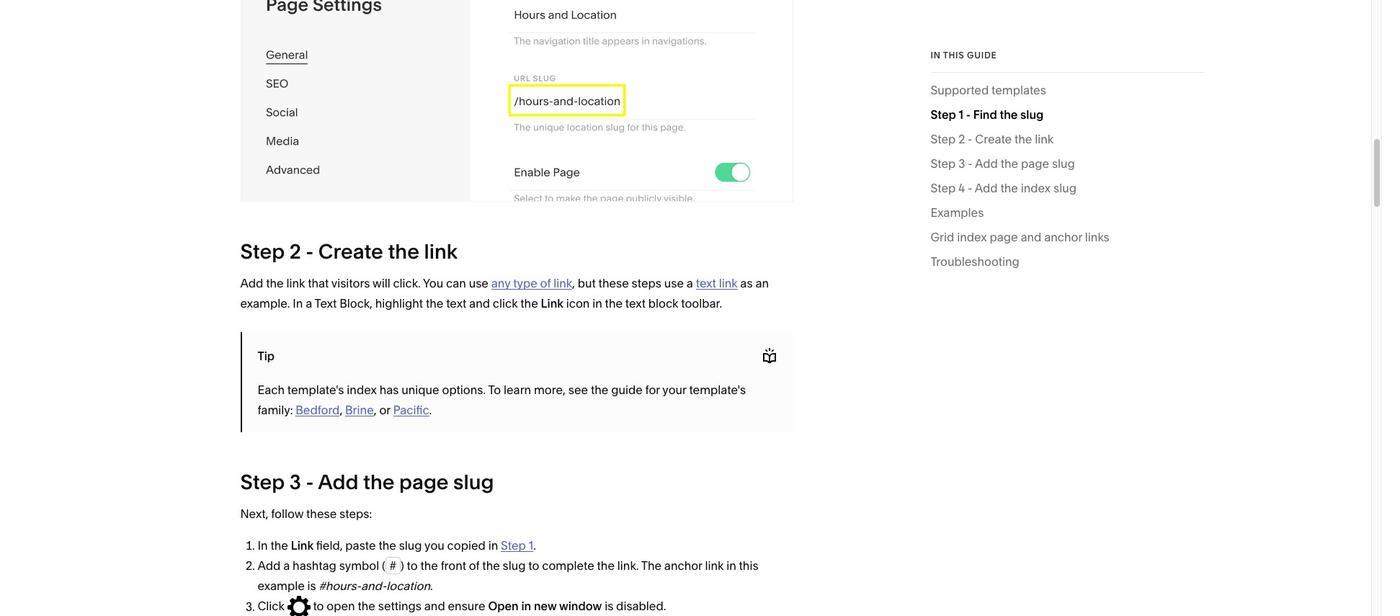 Task type: vqa. For each thing, say whether or not it's contained in the screenshot.
Or
yes



Task type: describe. For each thing, give the bounding box(es) containing it.
- for step 3 - add the page slug link
[[968, 156, 973, 171]]

step up examples
[[931, 156, 956, 171]]

index inside grid index page and anchor links link
[[957, 230, 987, 244]]

example.
[[240, 296, 290, 311]]

in for the
[[258, 539, 268, 553]]

#hours-and-location .
[[319, 579, 433, 593]]

family:
[[258, 403, 293, 417]]

bedford link
[[296, 403, 340, 417]]

1 horizontal spatial text
[[625, 296, 646, 311]]

step 4 - add the index slug link
[[931, 178, 1076, 202]]

troubleshooting link
[[931, 251, 1019, 276]]

0 horizontal spatial link
[[291, 539, 313, 553]]

2 use from the left
[[664, 276, 684, 291]]

slug inside ) to the front of the slug to complete the link. the anchor link in this example is
[[503, 559, 526, 573]]

each
[[258, 383, 285, 397]]

steps
[[632, 276, 661, 291]]

step left 4
[[931, 181, 956, 195]]

supported templates
[[931, 83, 1046, 97]]

in the link field, paste the slug you copied in step 1 .
[[258, 539, 536, 553]]

in this guide
[[931, 50, 997, 61]]

next, follow these steps:
[[240, 507, 372, 521]]

1 template's from the left
[[287, 383, 344, 397]]

to
[[488, 383, 501, 397]]

bedford
[[296, 403, 340, 417]]

each template's index has unique options. to learn more, see the guide for your template's family:
[[258, 383, 746, 417]]

0 horizontal spatial ,
[[340, 403, 342, 417]]

links
[[1085, 230, 1109, 244]]

that
[[308, 276, 329, 291]]

step 2 - create the link link
[[931, 129, 1054, 153]]

step 1 - find the slug
[[931, 107, 1044, 122]]

and inside "as an example. in a text block, highlight the text and click the"
[[469, 296, 490, 311]]

0 vertical spatial 3
[[958, 156, 965, 171]]

step up example.
[[240, 240, 285, 264]]

grid index page and anchor links link
[[931, 227, 1109, 251]]

symbol
[[339, 559, 379, 573]]

#
[[390, 559, 396, 573]]

of inside ) to the front of the slug to complete the link. the anchor link in this example is
[[469, 559, 480, 573]]

steps:
[[339, 507, 372, 521]]

is inside ) to the front of the slug to complete the link. the anchor link in this example is
[[307, 579, 316, 593]]

open
[[327, 599, 355, 614]]

- up the next, follow these steps: on the bottom left
[[306, 470, 314, 495]]

slug up copied
[[453, 470, 494, 495]]

example
[[258, 579, 305, 593]]

slug up the )
[[399, 539, 422, 553]]

examples link
[[931, 202, 984, 227]]

- up the 'that'
[[306, 240, 314, 264]]

highlight
[[375, 296, 423, 311]]

tip
[[258, 349, 275, 363]]

examples
[[931, 205, 984, 220]]

brine link
[[345, 403, 374, 417]]

add inside step 4 - add the index slug link
[[975, 181, 998, 195]]

grid
[[931, 230, 954, 244]]

field,
[[316, 539, 343, 553]]

complete
[[542, 559, 594, 573]]

2 vertical spatial .
[[430, 579, 433, 593]]

(
[[382, 559, 385, 573]]

- for step 4 - add the index slug link
[[968, 181, 972, 195]]

2 vertical spatial page
[[399, 470, 449, 495]]

follow
[[271, 507, 304, 521]]

step up ) to the front of the slug to complete the link. the anchor link in this example is
[[501, 539, 526, 553]]

grid index page and anchor links
[[931, 230, 1109, 244]]

next,
[[240, 507, 268, 521]]

step inside 'link'
[[931, 107, 956, 122]]

the inside 'link'
[[1000, 107, 1018, 122]]

to open the settings and ensure open in new window is disabled.
[[310, 599, 666, 614]]

any type of link link
[[491, 276, 572, 291]]

step 4 - add the index slug
[[931, 181, 1076, 195]]

can
[[446, 276, 466, 291]]

as
[[740, 276, 753, 291]]

2 horizontal spatial ,
[[572, 276, 575, 291]]

1 horizontal spatial to
[[407, 559, 418, 573]]

more,
[[534, 383, 566, 397]]

disabled.
[[616, 599, 666, 614]]

0 horizontal spatial these
[[306, 507, 337, 521]]

0 horizontal spatial to
[[313, 599, 324, 614]]

0 horizontal spatial create
[[318, 240, 383, 264]]

and-
[[361, 579, 386, 593]]

this inside ) to the front of the slug to complete the link. the anchor link in this example is
[[739, 559, 758, 573]]

learn
[[504, 383, 531, 397]]

page inside grid index page and anchor links link
[[990, 230, 1018, 244]]

see
[[568, 383, 588, 397]]

guide inside each template's index has unique options. to learn more, see the guide for your template's family:
[[611, 383, 643, 397]]

link.
[[617, 559, 639, 573]]

pacific
[[393, 403, 429, 417]]

supported
[[931, 83, 989, 97]]

adding_index_page_anchor_links.png image
[[240, 0, 793, 202]]

slug down step 3 - add the page slug link
[[1053, 181, 1076, 195]]

0 horizontal spatial a
[[283, 559, 290, 573]]

an
[[755, 276, 769, 291]]

bedford , brine , or pacific .
[[296, 403, 432, 417]]

location
[[386, 579, 430, 593]]

pacific link
[[393, 403, 429, 417]]

2 horizontal spatial to
[[528, 559, 539, 573]]

type
[[513, 276, 537, 291]]

has
[[379, 383, 399, 397]]

or
[[379, 403, 390, 417]]

the
[[641, 559, 662, 573]]

new
[[534, 599, 557, 614]]



Task type: locate. For each thing, give the bounding box(es) containing it.
0 vertical spatial 1
[[959, 107, 963, 122]]

in for this
[[931, 50, 941, 61]]

0 vertical spatial 2
[[958, 132, 965, 146]]

a inside "as an example. in a text block, highlight the text and click the"
[[306, 296, 312, 311]]

text inside "as an example. in a text block, highlight the text and click the"
[[446, 296, 466, 311]]

0 horizontal spatial of
[[469, 559, 480, 573]]

text down can
[[446, 296, 466, 311]]

1 vertical spatial and
[[469, 296, 490, 311]]

is right window in the bottom of the page
[[605, 599, 613, 614]]

page up you
[[399, 470, 449, 495]]

click
[[258, 599, 287, 614]]

a left text
[[306, 296, 312, 311]]

of right front
[[469, 559, 480, 573]]

step 2 - create the link up visitors on the left top of page
[[240, 240, 457, 264]]

- down step 2 - create the link link
[[968, 156, 973, 171]]

link left but
[[554, 276, 572, 291]]

you
[[423, 276, 443, 291]]

1 vertical spatial page
[[990, 230, 1018, 244]]

unique
[[402, 383, 439, 397]]

2 vertical spatial a
[[283, 559, 290, 573]]

anchor right the
[[664, 559, 702, 573]]

0 vertical spatial these
[[599, 276, 629, 291]]

1 horizontal spatial use
[[664, 276, 684, 291]]

,
[[572, 276, 575, 291], [340, 403, 342, 417], [374, 403, 377, 417]]

step 2 - create the link down step 1 - find the slug 'link'
[[931, 132, 1054, 146]]

1 horizontal spatial template's
[[689, 383, 746, 397]]

1 vertical spatial link
[[291, 539, 313, 553]]

- inside step 1 - find the slug 'link'
[[966, 107, 971, 122]]

0 horizontal spatial index
[[347, 383, 377, 397]]

text down "steps"
[[625, 296, 646, 311]]

supported templates link
[[931, 80, 1046, 104]]

1 vertical spatial create
[[318, 240, 383, 264]]

1 vertical spatial a
[[306, 296, 312, 311]]

0 horizontal spatial template's
[[287, 383, 344, 397]]

as an example. in a text block, highlight the text and click the
[[240, 276, 769, 311]]

1 use from the left
[[469, 276, 488, 291]]

these
[[599, 276, 629, 291], [306, 507, 337, 521]]

front
[[441, 559, 466, 573]]

and
[[1021, 230, 1042, 244], [469, 296, 490, 311], [424, 599, 445, 614]]

0 horizontal spatial is
[[307, 579, 316, 593]]

link
[[1035, 132, 1054, 146], [424, 240, 457, 264], [286, 276, 305, 291], [554, 276, 572, 291], [719, 276, 738, 291], [705, 559, 724, 573]]

0 horizontal spatial in
[[258, 539, 268, 553]]

1 horizontal spatial step 2 - create the link
[[931, 132, 1054, 146]]

1 vertical spatial .
[[533, 539, 536, 553]]

and left ensure
[[424, 599, 445, 614]]

link left the 'that'
[[286, 276, 305, 291]]

#hours-
[[319, 579, 361, 593]]

in left text
[[293, 296, 303, 311]]

, left but
[[572, 276, 575, 291]]

4
[[958, 181, 965, 195]]

1 vertical spatial in
[[293, 296, 303, 311]]

slug
[[1020, 107, 1044, 122], [1052, 156, 1075, 171], [1053, 181, 1076, 195], [453, 470, 494, 495], [399, 539, 422, 553], [503, 559, 526, 573]]

0 vertical spatial a
[[687, 276, 693, 291]]

1 horizontal spatial of
[[540, 276, 551, 291]]

template's up bedford link
[[287, 383, 344, 397]]

create down step 1 - find the slug 'link'
[[975, 132, 1012, 146]]

step 3 - add the page slug up step 4 - add the index slug
[[931, 156, 1075, 171]]

use left any
[[469, 276, 488, 291]]

template's right your
[[689, 383, 746, 397]]

1 horizontal spatial 2
[[958, 132, 965, 146]]

1 vertical spatial these
[[306, 507, 337, 521]]

add up steps:
[[318, 470, 358, 495]]

0 vertical spatial and
[[1021, 230, 1042, 244]]

- inside step 3 - add the page slug link
[[968, 156, 973, 171]]

in
[[592, 296, 602, 311], [488, 539, 498, 553], [726, 559, 736, 573], [521, 599, 531, 614]]

link inside ) to the front of the slug to complete the link. the anchor link in this example is
[[705, 559, 724, 573]]

in up supported
[[931, 50, 941, 61]]

visitors
[[331, 276, 370, 291]]

, left or
[[374, 403, 377, 417]]

0 horizontal spatial step 3 - add the page slug
[[240, 470, 494, 495]]

the
[[1000, 107, 1018, 122], [1015, 132, 1032, 146], [1001, 156, 1018, 171], [1000, 181, 1018, 195], [388, 240, 419, 264], [266, 276, 284, 291], [426, 296, 443, 311], [520, 296, 538, 311], [605, 296, 623, 311], [591, 383, 608, 397], [363, 470, 394, 495], [271, 539, 288, 553], [379, 539, 396, 553], [420, 559, 438, 573], [482, 559, 500, 573], [597, 559, 615, 573], [358, 599, 375, 614]]

0 vertical spatial guide
[[967, 50, 997, 61]]

in
[[931, 50, 941, 61], [293, 296, 303, 311], [258, 539, 268, 553]]

0 horizontal spatial guide
[[611, 383, 643, 397]]

1 horizontal spatial anchor
[[1044, 230, 1082, 244]]

to right the gear icon
[[313, 599, 324, 614]]

index up bedford , brine , or pacific .
[[347, 383, 377, 397]]

2 vertical spatial in
[[258, 539, 268, 553]]

slug down 'step 1' link
[[503, 559, 526, 573]]

anchor inside grid index page and anchor links link
[[1044, 230, 1082, 244]]

is down hashtag
[[307, 579, 316, 593]]

step
[[931, 107, 956, 122], [931, 132, 956, 146], [931, 156, 956, 171], [931, 181, 956, 195], [240, 240, 285, 264], [240, 470, 285, 495], [501, 539, 526, 553]]

open
[[488, 599, 519, 614]]

3 up 4
[[958, 156, 965, 171]]

add up example.
[[240, 276, 263, 291]]

troubleshooting
[[931, 254, 1019, 269]]

text up toolbar.
[[696, 276, 716, 291]]

create up visitors on the left top of page
[[318, 240, 383, 264]]

0 vertical spatial link
[[541, 296, 563, 311]]

guide up supported templates
[[967, 50, 997, 61]]

paste
[[345, 539, 376, 553]]

text
[[315, 296, 337, 311]]

3
[[958, 156, 965, 171], [289, 470, 301, 495]]

1 horizontal spatial ,
[[374, 403, 377, 417]]

link up you
[[424, 240, 457, 264]]

1 vertical spatial 3
[[289, 470, 301, 495]]

index inside each template's index has unique options. to learn more, see the guide for your template's family:
[[347, 383, 377, 397]]

2 vertical spatial index
[[347, 383, 377, 397]]

text link link
[[696, 276, 738, 291]]

- inside step 4 - add the index slug link
[[968, 181, 972, 195]]

1 horizontal spatial step 3 - add the page slug
[[931, 156, 1075, 171]]

0 vertical spatial of
[[540, 276, 551, 291]]

ensure
[[448, 599, 485, 614]]

brine
[[345, 403, 374, 417]]

anchor inside ) to the front of the slug to complete the link. the anchor link in this example is
[[664, 559, 702, 573]]

0 vertical spatial in
[[931, 50, 941, 61]]

add down step 2 - create the link link
[[975, 156, 998, 171]]

add up example
[[258, 559, 281, 573]]

options.
[[442, 383, 486, 397]]

1 vertical spatial 2
[[289, 240, 301, 264]]

window
[[559, 599, 602, 614]]

0 horizontal spatial step 2 - create the link
[[240, 240, 457, 264]]

slug down templates
[[1020, 107, 1044, 122]]

2 horizontal spatial text
[[696, 276, 716, 291]]

link left as
[[719, 276, 738, 291]]

click.
[[393, 276, 421, 291]]

step 3 - add the page slug up steps:
[[240, 470, 494, 495]]

block
[[648, 296, 678, 311]]

anchor
[[1044, 230, 1082, 244], [664, 559, 702, 573]]

any
[[491, 276, 510, 291]]

. down unique
[[429, 403, 432, 417]]

a up example
[[283, 559, 290, 573]]

0 vertical spatial is
[[307, 579, 316, 593]]

2 horizontal spatial page
[[1021, 156, 1049, 171]]

1 horizontal spatial these
[[599, 276, 629, 291]]

hashtag
[[293, 559, 336, 573]]

0 vertical spatial create
[[975, 132, 1012, 146]]

2 vertical spatial and
[[424, 599, 445, 614]]

) to the front of the slug to complete the link. the anchor link in this example is
[[258, 559, 758, 593]]

1 horizontal spatial 3
[[958, 156, 965, 171]]

0 horizontal spatial page
[[399, 470, 449, 495]]

this
[[943, 50, 964, 61], [739, 559, 758, 573]]

icon
[[566, 296, 590, 311]]

to down 'step 1' link
[[528, 559, 539, 573]]

1
[[959, 107, 963, 122], [529, 539, 533, 553]]

1 vertical spatial this
[[739, 559, 758, 573]]

templates
[[992, 83, 1046, 97]]

find
[[973, 107, 997, 122]]

block,
[[340, 296, 372, 311]]

of right type at the top of the page
[[540, 276, 551, 291]]

0 horizontal spatial use
[[469, 276, 488, 291]]

page up step 4 - add the index slug
[[1021, 156, 1049, 171]]

1 horizontal spatial this
[[943, 50, 964, 61]]

in inside ) to the front of the slug to complete the link. the anchor link in this example is
[[726, 559, 736, 573]]

click
[[493, 296, 518, 311]]

link left icon at left
[[541, 296, 563, 311]]

1 vertical spatial anchor
[[664, 559, 702, 573]]

3 up follow
[[289, 470, 301, 495]]

.
[[429, 403, 432, 417], [533, 539, 536, 553], [430, 579, 433, 593]]

these up field,
[[306, 507, 337, 521]]

2 horizontal spatial and
[[1021, 230, 1042, 244]]

1 horizontal spatial link
[[541, 296, 563, 311]]

guide left for
[[611, 383, 643, 397]]

step down supported
[[931, 107, 956, 122]]

use
[[469, 276, 488, 291], [664, 276, 684, 291]]

1 vertical spatial of
[[469, 559, 480, 573]]

1 horizontal spatial a
[[306, 296, 312, 311]]

0 horizontal spatial 3
[[289, 470, 301, 495]]

0 horizontal spatial this
[[739, 559, 758, 573]]

1 horizontal spatial 1
[[959, 107, 963, 122]]

2 down step 1 - find the slug 'link'
[[958, 132, 965, 146]]

1 horizontal spatial and
[[469, 296, 490, 311]]

in inside "as an example. in a text block, highlight the text and click the"
[[293, 296, 303, 311]]

but
[[578, 276, 596, 291]]

a up toolbar.
[[687, 276, 693, 291]]

anchor left the "links" at the right top of page
[[1044, 230, 1082, 244]]

create
[[975, 132, 1012, 146], [318, 240, 383, 264]]

step 3 - add the page slug link
[[931, 153, 1075, 178]]

link right the
[[705, 559, 724, 573]]

0 vertical spatial step 2 - create the link
[[931, 132, 1054, 146]]

0 vertical spatial this
[[943, 50, 964, 61]]

add
[[975, 156, 998, 171], [975, 181, 998, 195], [240, 276, 263, 291], [318, 470, 358, 495], [258, 559, 281, 573]]

1 vertical spatial 1
[[529, 539, 533, 553]]

your
[[662, 383, 686, 397]]

to right the )
[[407, 559, 418, 573]]

0 horizontal spatial anchor
[[664, 559, 702, 573]]

step 1 - find the slug link
[[931, 104, 1044, 129]]

0 horizontal spatial and
[[424, 599, 445, 614]]

0 horizontal spatial 1
[[529, 539, 533, 553]]

add right 4
[[975, 181, 998, 195]]

link inside step 2 - create the link link
[[1035, 132, 1054, 146]]

- right 4
[[968, 181, 972, 195]]

0 vertical spatial anchor
[[1044, 230, 1082, 244]]

the gear icon image
[[287, 596, 310, 616]]

index up troubleshooting
[[957, 230, 987, 244]]

2 horizontal spatial a
[[687, 276, 693, 291]]

create inside step 2 - create the link link
[[975, 132, 1012, 146]]

add a hashtag symbol ( #
[[258, 559, 396, 573]]

step 2 - create the link
[[931, 132, 1054, 146], [240, 240, 457, 264]]

2 up example.
[[289, 240, 301, 264]]

2 horizontal spatial in
[[931, 50, 941, 61]]

0 vertical spatial step 3 - add the page slug
[[931, 156, 1075, 171]]

and down step 4 - add the index slug link
[[1021, 230, 1042, 244]]

these up link icon in the text block toolbar.
[[599, 276, 629, 291]]

- left the "find"
[[966, 107, 971, 122]]

1 horizontal spatial in
[[293, 296, 303, 311]]

0 horizontal spatial text
[[446, 296, 466, 311]]

1 left the "find"
[[959, 107, 963, 122]]

1 horizontal spatial create
[[975, 132, 1012, 146]]

1 horizontal spatial page
[[990, 230, 1018, 244]]

0 horizontal spatial 2
[[289, 240, 301, 264]]

1 vertical spatial guide
[[611, 383, 643, 397]]

step down step 1 - find the slug 'link'
[[931, 132, 956, 146]]

copied
[[447, 539, 486, 553]]

index down step 3 - add the page slug link
[[1021, 181, 1051, 195]]

link up hashtag
[[291, 539, 313, 553]]

page up troubleshooting
[[990, 230, 1018, 244]]

use up block
[[664, 276, 684, 291]]

step 1 link
[[501, 539, 533, 553]]

page
[[1021, 156, 1049, 171], [990, 230, 1018, 244], [399, 470, 449, 495]]

you
[[424, 539, 444, 553]]

1 horizontal spatial index
[[957, 230, 987, 244]]

page inside step 3 - add the page slug link
[[1021, 156, 1049, 171]]

toolbar.
[[681, 296, 722, 311]]

index
[[1021, 181, 1051, 195], [957, 230, 987, 244], [347, 383, 377, 397]]

0 vertical spatial index
[[1021, 181, 1051, 195]]

1 up ) to the front of the slug to complete the link. the anchor link in this example is
[[529, 539, 533, 553]]

1 vertical spatial index
[[957, 230, 987, 244]]

1 vertical spatial step 3 - add the page slug
[[240, 470, 494, 495]]

link up step 3 - add the page slug link
[[1035, 132, 1054, 146]]

guide
[[967, 50, 997, 61], [611, 383, 643, 397]]

add inside step 3 - add the page slug link
[[975, 156, 998, 171]]

link icon in the text block toolbar.
[[541, 296, 722, 311]]

text
[[696, 276, 716, 291], [446, 296, 466, 311], [625, 296, 646, 311]]

- inside step 2 - create the link link
[[968, 132, 972, 146]]

slug inside 'link'
[[1020, 107, 1044, 122]]

add the link that visitors will click. you can use any type of link , but these steps use a text link
[[240, 276, 738, 291]]

0 vertical spatial .
[[429, 403, 432, 417]]

1 horizontal spatial is
[[605, 599, 613, 614]]

settings
[[378, 599, 421, 614]]

2 template's from the left
[[689, 383, 746, 397]]

- for step 1 - find the slug 'link'
[[966, 107, 971, 122]]

- down step 1 - find the slug 'link'
[[968, 132, 972, 146]]

2 horizontal spatial index
[[1021, 181, 1051, 195]]

link
[[541, 296, 563, 311], [291, 539, 313, 553]]

slug up step 4 - add the index slug
[[1052, 156, 1075, 171]]

in down next, in the left of the page
[[258, 539, 268, 553]]

1 vertical spatial step 2 - create the link
[[240, 240, 457, 264]]

template's
[[287, 383, 344, 397], [689, 383, 746, 397]]

the inside each template's index has unique options. to learn more, see the guide for your template's family:
[[591, 383, 608, 397]]

)
[[401, 559, 404, 573]]

. down you
[[430, 579, 433, 593]]

. up ) to the front of the slug to complete the link. the anchor link in this example is
[[533, 539, 536, 553]]

step up next, in the left of the page
[[240, 470, 285, 495]]

1 vertical spatial is
[[605, 599, 613, 614]]

will
[[372, 276, 390, 291]]

for
[[645, 383, 660, 397]]

1 inside step 1 - find the slug 'link'
[[959, 107, 963, 122]]

- for step 2 - create the link link
[[968, 132, 972, 146]]

, left brine
[[340, 403, 342, 417]]

1 horizontal spatial guide
[[967, 50, 997, 61]]

0 vertical spatial page
[[1021, 156, 1049, 171]]

and down add the link that visitors will click. you can use any type of link , but these steps use a text link
[[469, 296, 490, 311]]



